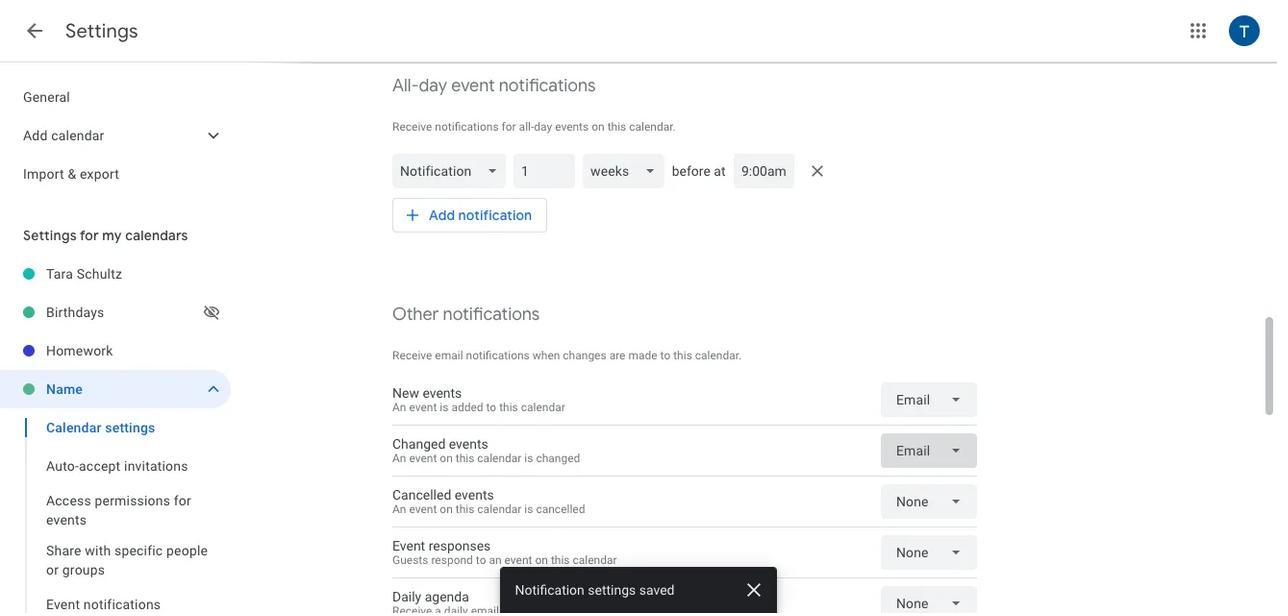 Task type: locate. For each thing, give the bounding box(es) containing it.
add up import
[[23, 128, 48, 143]]

an up 'guests'
[[392, 503, 406, 516]]

events down added
[[449, 437, 488, 452]]

0 vertical spatial an
[[392, 401, 406, 414]]

settings down name link
[[105, 420, 155, 436]]

settings for settings
[[65, 19, 138, 43]]

calendar up notification settings saved at the bottom of page
[[573, 554, 617, 567]]

event inside group
[[46, 597, 80, 613]]

1 vertical spatial event
[[46, 597, 80, 613]]

homework
[[46, 343, 113, 359]]

notifications down all-day event notifications
[[435, 120, 499, 134]]

0 horizontal spatial event
[[46, 597, 80, 613]]

to right added
[[486, 401, 496, 414]]

event up cancelled
[[409, 452, 437, 465]]

this right changed
[[456, 452, 474, 465]]

this up 1 week before at 9am element
[[607, 120, 626, 134]]

0 horizontal spatial day
[[419, 75, 447, 97]]

for left my
[[80, 227, 99, 244]]

calendar inside cancelled events an event on this calendar is cancelled
[[477, 503, 522, 516]]

1 vertical spatial receive
[[392, 349, 432, 363]]

calendar up cancelled events an event on this calendar is cancelled
[[477, 452, 522, 465]]

event responses guests respond to an event on this calendar
[[392, 538, 617, 567]]

0 horizontal spatial add
[[23, 128, 48, 143]]

is for cancelled events
[[524, 503, 533, 516]]

1 vertical spatial for
[[80, 227, 99, 244]]

calendar up "event responses guests respond to an event on this calendar"
[[477, 503, 522, 516]]

events
[[555, 120, 589, 134], [423, 386, 462, 401], [449, 437, 488, 452], [455, 488, 494, 503], [46, 513, 87, 528]]

1 horizontal spatial day
[[534, 120, 552, 134]]

event inside changed events an event on this calendar is changed
[[409, 452, 437, 465]]

1 horizontal spatial calendar.
[[695, 349, 742, 363]]

1 vertical spatial day
[[534, 120, 552, 134]]

accept
[[79, 459, 121, 474]]

notification
[[458, 207, 532, 224]]

event inside "event responses guests respond to an event on this calendar"
[[504, 554, 532, 567]]

settings
[[105, 420, 155, 436], [588, 583, 636, 598]]

on inside changed events an event on this calendar is changed
[[440, 452, 453, 465]]

0 vertical spatial settings
[[65, 19, 138, 43]]

receive email notifications when changes are made to this calendar.
[[392, 349, 742, 363]]

is inside changed events an event on this calendar is changed
[[524, 452, 533, 465]]

calendar
[[51, 128, 104, 143], [521, 401, 565, 414], [477, 452, 522, 465], [477, 503, 522, 516], [573, 554, 617, 567]]

for for permissions
[[174, 493, 191, 509]]

an inside cancelled events an event on this calendar is cancelled
[[392, 503, 406, 516]]

event left respond
[[392, 538, 425, 554]]

&
[[68, 166, 76, 182]]

cancelled events an event on this calendar is cancelled
[[392, 488, 585, 516]]

to left an
[[476, 554, 486, 567]]

an up changed
[[392, 401, 406, 414]]

settings up tara
[[23, 227, 77, 244]]

calendar. up 1 week before at 9am element
[[629, 120, 676, 134]]

receive down all-
[[392, 120, 432, 134]]

1 week before at 9am element
[[392, 150, 977, 192]]

on up notification
[[535, 554, 548, 567]]

this up responses
[[456, 503, 474, 516]]

Weeks in advance for notification number field
[[522, 154, 568, 188]]

2 an from the top
[[392, 452, 406, 465]]

an inside new events an event is added to this calendar
[[392, 401, 406, 414]]

add notification
[[429, 207, 532, 224]]

receive for all-
[[392, 120, 432, 134]]

event inside new events an event is added to this calendar
[[409, 401, 437, 414]]

tree
[[0, 78, 231, 193]]

event inside cancelled events an event on this calendar is cancelled
[[409, 503, 437, 516]]

1 receive from the top
[[392, 120, 432, 134]]

day
[[419, 75, 447, 97], [534, 120, 552, 134]]

is left added
[[440, 401, 448, 414]]

guests
[[392, 554, 428, 567]]

event for cancelled events
[[409, 503, 437, 516]]

this
[[607, 120, 626, 134], [673, 349, 692, 363], [499, 401, 518, 414], [456, 452, 474, 465], [456, 503, 474, 516], [551, 554, 570, 567]]

go back image
[[23, 19, 46, 42]]

2 vertical spatial an
[[392, 503, 406, 516]]

settings right go back icon
[[65, 19, 138, 43]]

for inside access permissions for events
[[174, 493, 191, 509]]

2 vertical spatial is
[[524, 503, 533, 516]]

event up changed
[[409, 401, 437, 414]]

permissions
[[95, 493, 170, 509]]

before
[[672, 163, 711, 179]]

an inside changed events an event on this calendar is changed
[[392, 452, 406, 465]]

settings for settings for my calendars
[[23, 227, 77, 244]]

0 vertical spatial event
[[392, 538, 425, 554]]

calendar. right made
[[695, 349, 742, 363]]

0 vertical spatial calendar.
[[629, 120, 676, 134]]

event
[[392, 538, 425, 554], [46, 597, 80, 613]]

people
[[166, 543, 208, 559]]

notifications down share with specific people or groups
[[84, 597, 161, 613]]

an
[[392, 401, 406, 414], [392, 452, 406, 465], [392, 503, 406, 516]]

2 vertical spatial for
[[174, 493, 191, 509]]

1 horizontal spatial event
[[392, 538, 425, 554]]

event down 'or'
[[46, 597, 80, 613]]

tara schultz tree item
[[0, 255, 231, 293]]

None field
[[392, 154, 514, 188], [583, 154, 672, 188], [881, 383, 977, 417], [881, 434, 977, 468], [881, 485, 977, 519], [881, 536, 977, 570], [881, 587, 977, 614], [392, 154, 514, 188], [583, 154, 672, 188], [881, 383, 977, 417], [881, 434, 977, 468], [881, 485, 977, 519], [881, 536, 977, 570], [881, 587, 977, 614]]

event for new events
[[409, 401, 437, 414]]

calendar up &
[[51, 128, 104, 143]]

event for event notifications
[[46, 597, 80, 613]]

all-
[[392, 75, 419, 97]]

is inside new events an event is added to this calendar
[[440, 401, 448, 414]]

group
[[0, 409, 231, 614]]

notifications for event notifications
[[84, 597, 161, 613]]

notifications for receive notifications for all-day events on this calendar.
[[435, 120, 499, 134]]

on up cancelled
[[440, 452, 453, 465]]

1 horizontal spatial add
[[429, 207, 455, 224]]

events inside cancelled events an event on this calendar is cancelled
[[455, 488, 494, 503]]

2 horizontal spatial for
[[502, 120, 516, 134]]

events right all-
[[555, 120, 589, 134]]

is
[[440, 401, 448, 414], [524, 452, 533, 465], [524, 503, 533, 516]]

for
[[502, 120, 516, 134], [80, 227, 99, 244], [174, 493, 191, 509]]

birthdays
[[46, 305, 104, 320]]

homework link
[[46, 332, 231, 370]]

1 horizontal spatial for
[[174, 493, 191, 509]]

event
[[451, 75, 495, 97], [409, 401, 437, 414], [409, 452, 437, 465], [409, 503, 437, 516], [504, 554, 532, 567]]

to
[[660, 349, 670, 363], [486, 401, 496, 414], [476, 554, 486, 567]]

Time of day text field
[[741, 162, 786, 181]]

on up responses
[[440, 503, 453, 516]]

notifications inside group
[[84, 597, 161, 613]]

is inside cancelled events an event on this calendar is cancelled
[[524, 503, 533, 516]]

this inside changed events an event on this calendar is changed
[[456, 452, 474, 465]]

0 horizontal spatial for
[[80, 227, 99, 244]]

0 horizontal spatial calendar.
[[629, 120, 676, 134]]

1 an from the top
[[392, 401, 406, 414]]

an for new events
[[392, 401, 406, 414]]

this right added
[[499, 401, 518, 414]]

0 vertical spatial settings
[[105, 420, 155, 436]]

events down changed events an event on this calendar is changed on the left bottom of the page
[[455, 488, 494, 503]]

1 vertical spatial settings
[[23, 227, 77, 244]]

or
[[46, 563, 59, 578]]

on
[[592, 120, 605, 134], [440, 452, 453, 465], [440, 503, 453, 516], [535, 554, 548, 567]]

settings left saved
[[588, 583, 636, 598]]

settings inside group
[[105, 420, 155, 436]]

add calendar
[[23, 128, 104, 143]]

settings heading
[[65, 19, 138, 43]]

1 vertical spatial settings
[[588, 583, 636, 598]]

1 vertical spatial calendar.
[[695, 349, 742, 363]]

other
[[392, 304, 439, 326]]

add left notification
[[429, 207, 455, 224]]

new events an event is added to this calendar
[[392, 386, 565, 414]]

receive
[[392, 120, 432, 134], [392, 349, 432, 363]]

settings
[[65, 19, 138, 43], [23, 227, 77, 244]]

1 vertical spatial an
[[392, 452, 406, 465]]

1 horizontal spatial settings
[[588, 583, 636, 598]]

0 vertical spatial add
[[23, 128, 48, 143]]

add inside button
[[429, 207, 455, 224]]

add for add notification
[[429, 207, 455, 224]]

add
[[23, 128, 48, 143], [429, 207, 455, 224]]

receive notifications for all-day events on this calendar.
[[392, 120, 676, 134]]

notifications up new events an event is added to this calendar
[[466, 349, 530, 363]]

group containing calendar settings
[[0, 409, 231, 614]]

1 vertical spatial is
[[524, 452, 533, 465]]

2 receive from the top
[[392, 349, 432, 363]]

notifications up email
[[443, 304, 540, 326]]

birthdays tree item
[[0, 293, 231, 332]]

this inside cancelled events an event on this calendar is cancelled
[[456, 503, 474, 516]]

auto-
[[46, 459, 79, 474]]

an up cancelled
[[392, 452, 406, 465]]

for left all-
[[502, 120, 516, 134]]

is left 'cancelled'
[[524, 503, 533, 516]]

for down invitations
[[174, 493, 191, 509]]

event inside "event responses guests respond to an event on this calendar"
[[392, 538, 425, 554]]

event notifications
[[46, 597, 161, 613]]

cancelled
[[392, 488, 451, 503]]

settings for my calendars
[[23, 227, 188, 244]]

1 vertical spatial add
[[429, 207, 455, 224]]

events inside new events an event is added to this calendar
[[423, 386, 462, 401]]

settings for calendar
[[105, 420, 155, 436]]

is left changed
[[524, 452, 533, 465]]

event right an
[[504, 554, 532, 567]]

events right new
[[423, 386, 462, 401]]

notifications
[[499, 75, 596, 97], [435, 120, 499, 134], [443, 304, 540, 326], [466, 349, 530, 363], [84, 597, 161, 613]]

0 vertical spatial receive
[[392, 120, 432, 134]]

3 an from the top
[[392, 503, 406, 516]]

calendar.
[[629, 120, 676, 134], [695, 349, 742, 363]]

events down the access
[[46, 513, 87, 528]]

to right made
[[660, 349, 670, 363]]

1 vertical spatial to
[[486, 401, 496, 414]]

event up responses
[[409, 503, 437, 516]]

0 horizontal spatial settings
[[105, 420, 155, 436]]

respond
[[431, 554, 473, 567]]

receive left email
[[392, 349, 432, 363]]

2 vertical spatial to
[[476, 554, 486, 567]]

calendar inside "event responses guests respond to an event on this calendar"
[[573, 554, 617, 567]]

email
[[435, 349, 463, 363]]

0 vertical spatial for
[[502, 120, 516, 134]]

an for cancelled events
[[392, 503, 406, 516]]

this up notification
[[551, 554, 570, 567]]

0 vertical spatial is
[[440, 401, 448, 414]]

events inside changed events an event on this calendar is changed
[[449, 437, 488, 452]]

calendars
[[125, 227, 188, 244]]

calendar down the when
[[521, 401, 565, 414]]



Task type: describe. For each thing, give the bounding box(es) containing it.
added
[[451, 401, 483, 414]]

settings for my calendars tree
[[0, 255, 231, 614]]

saved
[[640, 583, 675, 598]]

changes
[[563, 349, 606, 363]]

import & export
[[23, 166, 119, 182]]

notifications for other notifications
[[443, 304, 540, 326]]

on inside cancelled events an event on this calendar is cancelled
[[440, 503, 453, 516]]

calendar inside new events an event is added to this calendar
[[521, 401, 565, 414]]

events for cancelled events
[[455, 488, 494, 503]]

other notifications
[[392, 304, 540, 326]]

cancelled
[[536, 503, 585, 516]]

import
[[23, 166, 64, 182]]

access permissions for events
[[46, 493, 191, 528]]

0 vertical spatial day
[[419, 75, 447, 97]]

event for event responses guests respond to an event on this calendar
[[392, 538, 425, 554]]

auto-accept invitations
[[46, 459, 188, 474]]

this inside new events an event is added to this calendar
[[499, 401, 518, 414]]

share with specific people or groups
[[46, 543, 208, 578]]

this inside "event responses guests respond to an event on this calendar"
[[551, 554, 570, 567]]

general
[[23, 89, 70, 105]]

on right all-
[[592, 120, 605, 134]]

calendar inside tree
[[51, 128, 104, 143]]

event right all-
[[451, 75, 495, 97]]

receive for other
[[392, 349, 432, 363]]

invitations
[[124, 459, 188, 474]]

tree containing general
[[0, 78, 231, 193]]

changed
[[392, 437, 446, 452]]

name tree item
[[0, 370, 231, 409]]

notification settings saved
[[515, 583, 675, 598]]

before at
[[672, 163, 726, 179]]

an for changed events
[[392, 452, 406, 465]]

changed
[[536, 452, 580, 465]]

when
[[532, 349, 560, 363]]

all-
[[519, 120, 534, 134]]

events inside access permissions for events
[[46, 513, 87, 528]]

access
[[46, 493, 91, 509]]

my
[[102, 227, 122, 244]]

event for changed events
[[409, 452, 437, 465]]

daily agenda
[[392, 589, 469, 605]]

calendar
[[46, 420, 102, 436]]

daily
[[392, 589, 421, 605]]

birthdays link
[[46, 293, 200, 332]]

to inside new events an event is added to this calendar
[[486, 401, 496, 414]]

events for changed events
[[449, 437, 488, 452]]

homework tree item
[[0, 332, 231, 370]]

name link
[[46, 370, 196, 409]]

tara
[[46, 266, 73, 282]]

made
[[628, 349, 657, 363]]

0 vertical spatial to
[[660, 349, 670, 363]]

this right made
[[673, 349, 692, 363]]

with
[[85, 543, 111, 559]]

at
[[714, 163, 726, 179]]

export
[[80, 166, 119, 182]]

share
[[46, 543, 81, 559]]

on inside "event responses guests respond to an event on this calendar"
[[535, 554, 548, 567]]

responses
[[429, 538, 491, 554]]

settings for notification
[[588, 583, 636, 598]]

specific
[[114, 543, 163, 559]]

calendar settings
[[46, 420, 155, 436]]

tara schultz
[[46, 266, 122, 282]]

agenda
[[425, 589, 469, 605]]

new
[[392, 386, 419, 401]]

calendar inside changed events an event on this calendar is changed
[[477, 452, 522, 465]]

events for new events
[[423, 386, 462, 401]]

notifications up the receive notifications for all-day events on this calendar. on the top
[[499, 75, 596, 97]]

are
[[609, 349, 625, 363]]

is for changed events
[[524, 452, 533, 465]]

add for add calendar
[[23, 128, 48, 143]]

an
[[489, 554, 502, 567]]

all-day event notifications
[[392, 75, 596, 97]]

notification
[[515, 583, 585, 598]]

changed events an event on this calendar is changed
[[392, 437, 580, 465]]

for for notifications
[[502, 120, 516, 134]]

add notification button
[[392, 192, 547, 238]]

to inside "event responses guests respond to an event on this calendar"
[[476, 554, 486, 567]]

name
[[46, 382, 83, 397]]

groups
[[62, 563, 105, 578]]

schultz
[[77, 266, 122, 282]]



Task type: vqa. For each thing, say whether or not it's contained in the screenshot.


